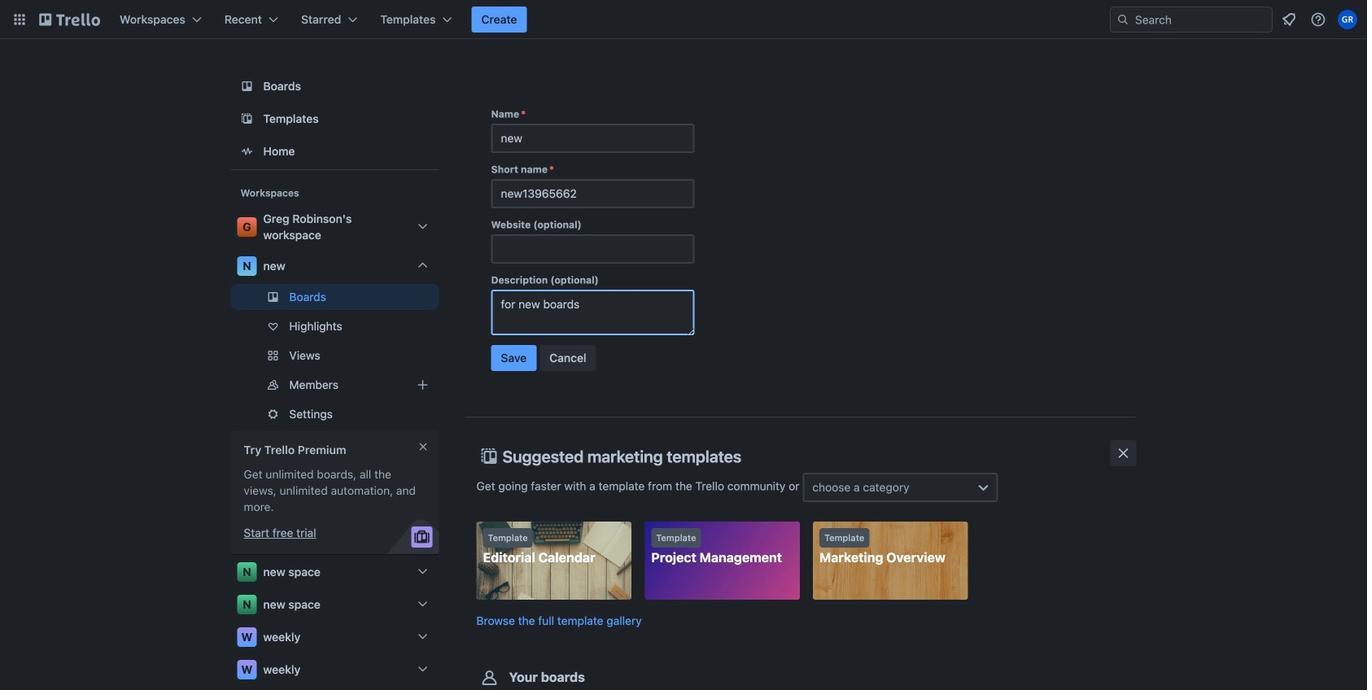 Task type: describe. For each thing, give the bounding box(es) containing it.
Search field
[[1129, 8, 1272, 31]]

greg robinson (gregrobinson96) image
[[1338, 10, 1357, 29]]

organizationdetailform element
[[491, 98, 694, 378]]

primary element
[[0, 0, 1367, 39]]

add image
[[413, 375, 432, 395]]

template board image
[[237, 109, 257, 129]]

search image
[[1116, 13, 1129, 26]]



Task type: locate. For each thing, give the bounding box(es) containing it.
open information menu image
[[1310, 11, 1326, 28]]

board image
[[237, 76, 257, 96]]

home image
[[237, 142, 257, 161]]

back to home image
[[39, 7, 100, 33]]

0 notifications image
[[1279, 10, 1299, 29]]

None text field
[[491, 124, 694, 153]]

None text field
[[491, 179, 694, 208], [491, 234, 694, 264], [491, 290, 694, 335], [491, 179, 694, 208], [491, 234, 694, 264], [491, 290, 694, 335]]



Task type: vqa. For each thing, say whether or not it's contained in the screenshot.
Add board 'image'
no



